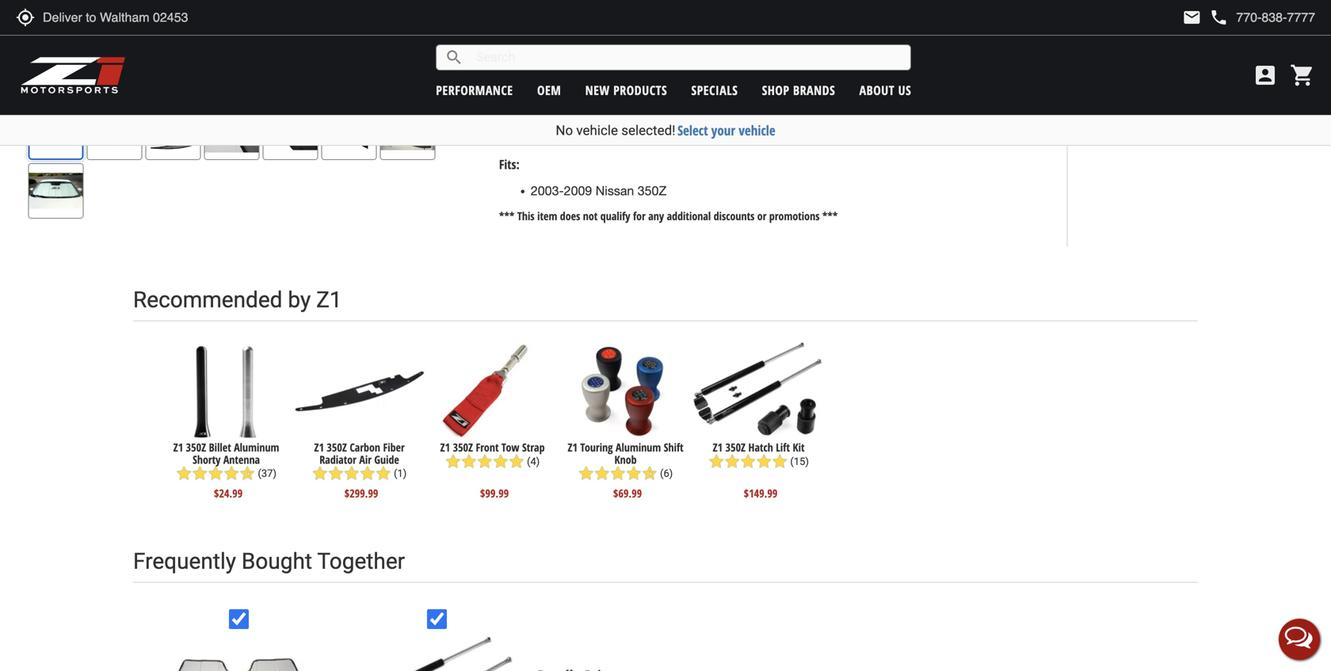 Task type: locate. For each thing, give the bounding box(es) containing it.
no vehicle selected! select your vehicle
[[556, 121, 776, 140]]

about us link
[[860, 82, 912, 99]]

350z left billet
[[186, 440, 206, 455]]

0 vertical spatial this
[[1227, 77, 1244, 92]]

brands
[[793, 82, 836, 99]]

2003-
[[531, 184, 564, 198]]

z1 left touring
[[568, 440, 578, 455]]

2 aluminum from the left
[[616, 440, 661, 455]]

star_half left (37)
[[240, 466, 255, 482]]

None checkbox
[[229, 610, 249, 630]]

z1 inside z1 touring aluminum shift knob star star star star star_half (6) $69.99
[[568, 440, 578, 455]]

by
[[288, 287, 311, 313]]

None checkbox
[[427, 610, 447, 630]]

350z
[[638, 184, 667, 198], [186, 440, 206, 455], [327, 440, 347, 455], [453, 440, 473, 455], [726, 440, 746, 455]]

350z inside z1 350z hatch lift kit star star star star star (15)
[[726, 440, 746, 455]]

1 horizontal spatial about
[[1198, 77, 1224, 92]]

1 horizontal spatial ***
[[823, 208, 838, 223]]

1 horizontal spatial this
[[1227, 77, 1244, 92]]

350z left carbon
[[327, 440, 347, 455]]

350z inside "z1 350z carbon fiber radiator air guide star star star star star (1) $299.99"
[[327, 440, 347, 455]]

***
[[499, 208, 515, 223], [823, 208, 838, 223]]

0 horizontal spatial ***
[[499, 208, 515, 223]]

shop
[[762, 82, 790, 99]]

this left the 'product'
[[1227, 77, 1244, 92]]

z1 for (15)
[[713, 440, 723, 455]]

z1 left shorty
[[173, 440, 183, 455]]

2 star_half from the left
[[642, 466, 658, 482]]

350z inside the z1 350z billet aluminum shorty antenna star star star star star_half (37) $24.99
[[186, 440, 206, 455]]

350z left the hatch
[[726, 440, 746, 455]]

aluminum
[[234, 440, 279, 455], [616, 440, 661, 455]]

guide
[[374, 452, 399, 467]]

radiator
[[320, 452, 357, 467]]

mode
[[561, 113, 594, 128]]

design
[[598, 77, 637, 91]]

vehicle down the uv
[[577, 122, 618, 138]]

0 horizontal spatial vehicle
[[577, 122, 618, 138]]

together
[[317, 549, 405, 575]]

phone link
[[1210, 8, 1316, 27]]

account_box
[[1253, 63, 1279, 88]]

new
[[585, 82, 610, 99]]

z1 inside the z1 350z billet aluminum shorty antenna star star star star star_half (37) $24.99
[[173, 440, 183, 455]]

1 vertical spatial this
[[517, 208, 535, 223]]

hatch
[[749, 440, 773, 455]]

prevents
[[531, 95, 581, 110]]

vehicle
[[739, 121, 776, 140], [577, 122, 618, 138]]

shift
[[664, 440, 684, 455]]

air
[[359, 452, 372, 467]]

*** right promotions
[[823, 208, 838, 223]]

1 star_half from the left
[[240, 466, 255, 482]]

add_shopping_cart add to cart
[[1150, 34, 1236, 54]]

my_location
[[16, 8, 35, 27]]

(15)
[[791, 456, 809, 468]]

ask a question about this product
[[1129, 77, 1280, 92]]

0 horizontal spatial star_half
[[240, 466, 255, 482]]

0 horizontal spatial aluminum
[[234, 440, 279, 455]]

star_half inside the z1 350z billet aluminum shorty antenna star star star star star_half (37) $24.99
[[240, 466, 255, 482]]

item
[[537, 208, 557, 223]]

z1 left the hatch
[[713, 440, 723, 455]]

selected!
[[622, 122, 676, 138]]

this
[[1227, 77, 1244, 92], [517, 208, 535, 223]]

z1 left front
[[440, 440, 450, 455]]

new products
[[585, 82, 668, 99]]

$149.99
[[744, 486, 778, 501]]

z1
[[316, 287, 342, 313], [173, 440, 183, 455], [314, 440, 324, 455], [440, 440, 450, 455], [568, 440, 578, 455], [713, 440, 723, 455]]

star_half
[[240, 466, 255, 482], [642, 466, 658, 482]]

ask a question about this product link
[[1081, 70, 1305, 99]]

multi-
[[531, 131, 564, 146]]

350z inside z1 350z front tow strap star star star star star (4)
[[453, 440, 473, 455]]

recommended
[[133, 287, 283, 313]]

aluminum left shift
[[616, 440, 661, 455]]

uv
[[584, 95, 601, 110]]

z1 touring aluminum shift knob star star star star star_half (6) $69.99
[[568, 440, 684, 501]]

1 horizontal spatial aluminum
[[616, 440, 661, 455]]

z1 left carbon
[[314, 440, 324, 455]]

$24.99
[[214, 486, 243, 501]]

layer
[[564, 131, 595, 146]]

z1 inside z1 350z hatch lift kit star star star star star (15)
[[713, 440, 723, 455]]

products
[[614, 82, 668, 99]]

1 horizontal spatial vehicle
[[739, 121, 776, 140]]

ask
[[1129, 77, 1145, 92]]

2003-2009 nissan 350z
[[531, 184, 667, 198]]

shorty
[[193, 452, 221, 467]]

star_half inside z1 touring aluminum shift knob star star star star star_half (6) $69.99
[[642, 466, 658, 482]]

vehicle right your
[[739, 121, 776, 140]]

shop brands
[[762, 82, 836, 99]]

star_half left (6)
[[642, 466, 658, 482]]

about right question
[[1198, 77, 1224, 92]]

*** this item does not qualify for any additional discounts or promotions ***
[[499, 208, 838, 223]]

lift
[[776, 440, 790, 455]]

z1 inside "z1 350z carbon fiber radiator air guide star star star star star (1) $299.99"
[[314, 440, 324, 455]]

(6)
[[660, 468, 673, 480]]

(1)
[[394, 468, 407, 480]]

this inside ask a question about this product link
[[1227, 77, 1244, 92]]

0 horizontal spatial about
[[860, 82, 895, 99]]

350z left front
[[453, 440, 473, 455]]

z1 motorsports logo image
[[20, 55, 126, 95]]

front
[[476, 440, 499, 455]]

1 horizontal spatial star_half
[[642, 466, 658, 482]]

winter/summer
[[607, 113, 696, 128]]

for
[[633, 208, 646, 223]]

performance link
[[436, 82, 513, 99]]

new products link
[[585, 82, 668, 99]]

1 aluminum from the left
[[234, 440, 279, 455]]

use
[[699, 113, 721, 128]]

fit
[[581, 77, 595, 91]]

question
[[1156, 77, 1195, 92]]

this left item
[[517, 208, 535, 223]]

*** left item
[[499, 208, 515, 223]]

z1 inside z1 350z front tow strap star star star star star (4)
[[440, 440, 450, 455]]

about left us
[[860, 82, 895, 99]]

search
[[445, 48, 464, 67]]

dual-
[[531, 113, 561, 128]]

aluminum up (37)
[[234, 440, 279, 455]]



Task type: vqa. For each thing, say whether or not it's contained in the screenshot.


Task type: describe. For each thing, give the bounding box(es) containing it.
z1 350z carbon fiber radiator air guide star star star star star (1) $299.99
[[312, 440, 407, 501]]

features:
[[499, 49, 545, 66]]

custom-fit design prevents uv damage dual-mode || winter/summer use multi-layer construction with foam core
[[531, 77, 767, 146]]

||
[[598, 113, 603, 128]]

tow
[[502, 440, 520, 455]]

knob
[[615, 452, 637, 467]]

us
[[899, 82, 912, 99]]

2009
[[564, 184, 592, 198]]

custom-
[[531, 77, 581, 91]]

1 *** from the left
[[499, 208, 515, 223]]

product
[[1247, 77, 1280, 92]]

$69.99
[[613, 486, 642, 501]]

promotions
[[770, 208, 820, 223]]

antenna
[[223, 452, 260, 467]]

fits:
[[499, 156, 520, 173]]

0 horizontal spatial this
[[517, 208, 535, 223]]

foam
[[704, 131, 736, 146]]

aluminum inside z1 touring aluminum shift knob star star star star star_half (6) $69.99
[[616, 440, 661, 455]]

z1 for star
[[314, 440, 324, 455]]

fiber
[[383, 440, 405, 455]]

core
[[740, 131, 767, 146]]

not
[[583, 208, 598, 223]]

account_box link
[[1249, 63, 1282, 88]]

touring
[[581, 440, 613, 455]]

nissan
[[596, 184, 634, 198]]

no
[[556, 122, 573, 138]]

mail
[[1183, 8, 1202, 27]]

350z for star_half
[[186, 440, 206, 455]]

z1 for (6)
[[568, 440, 578, 455]]

oem link
[[537, 82, 561, 99]]

z1 for star_half
[[173, 440, 183, 455]]

$299.99
[[345, 486, 378, 501]]

add
[[1173, 34, 1195, 54]]

carbon
[[350, 440, 380, 455]]

a
[[1147, 77, 1153, 92]]

frequently
[[133, 549, 236, 575]]

specials link
[[692, 82, 738, 99]]

$99.99
[[480, 486, 509, 501]]

select your vehicle link
[[678, 121, 776, 140]]

Search search field
[[464, 45, 911, 70]]

2 *** from the left
[[823, 208, 838, 223]]

(37)
[[258, 468, 277, 480]]

350z for (4)
[[453, 440, 473, 455]]

add_shopping_cart
[[1150, 34, 1169, 54]]

shopping_cart
[[1290, 63, 1316, 88]]

z1 right by
[[316, 287, 342, 313]]

kit
[[793, 440, 805, 455]]

construction
[[598, 131, 671, 146]]

350z up any
[[638, 184, 667, 198]]

shop brands link
[[762, 82, 836, 99]]

performance
[[436, 82, 513, 99]]

with
[[675, 131, 701, 146]]

bought
[[242, 549, 312, 575]]

about inside ask a question about this product link
[[1198, 77, 1224, 92]]

350z for (15)
[[726, 440, 746, 455]]

vehicle inside no vehicle selected! select your vehicle
[[577, 122, 618, 138]]

aluminum inside the z1 350z billet aluminum shorty antenna star star star star star_half (37) $24.99
[[234, 440, 279, 455]]

z1 350z hatch lift kit star star star star star (15)
[[709, 440, 809, 469]]

billet
[[209, 440, 231, 455]]

z1 for (4)
[[440, 440, 450, 455]]

z1 350z front tow strap star star star star star (4)
[[440, 440, 545, 469]]

to
[[1198, 34, 1210, 54]]

any
[[649, 208, 664, 223]]

qualify
[[601, 208, 631, 223]]

z1 350z billet aluminum shorty antenna star star star star star_half (37) $24.99
[[173, 440, 279, 501]]

discounts
[[714, 208, 755, 223]]

oem
[[537, 82, 561, 99]]

recommended by z1
[[133, 287, 342, 313]]

(4)
[[527, 456, 540, 468]]

damage
[[604, 95, 652, 110]]

select
[[678, 121, 708, 140]]

frequently bought together
[[133, 549, 405, 575]]

does
[[560, 208, 580, 223]]

additional
[[667, 208, 711, 223]]

strap
[[522, 440, 545, 455]]

or
[[758, 208, 767, 223]]

mail link
[[1183, 8, 1202, 27]]

350z for star
[[327, 440, 347, 455]]

your
[[712, 121, 736, 140]]

specials
[[692, 82, 738, 99]]

about us
[[860, 82, 912, 99]]

cart
[[1214, 34, 1236, 54]]

shopping_cart link
[[1286, 63, 1316, 88]]

mail phone
[[1183, 8, 1229, 27]]



